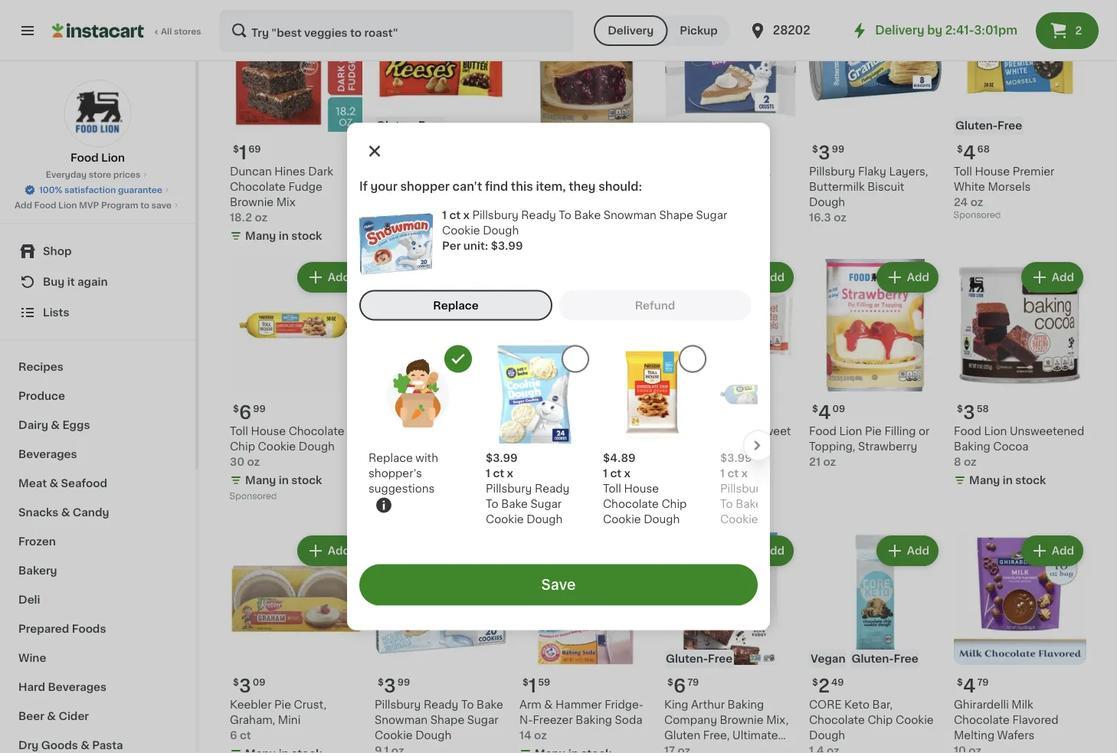 Task type: describe. For each thing, give the bounding box(es) containing it.
strawberry
[[858, 441, 918, 452]]

delivery for delivery
[[608, 25, 654, 36]]

your
[[371, 181, 398, 192]]

many in stock down semi
[[680, 475, 757, 486]]

pie inside food lion pie filling or topping, blueberry 21 oz
[[575, 166, 592, 177]]

$ 2 49
[[812, 677, 844, 695]]

many in stock for food lion unsweetened baking cocoa
[[969, 475, 1046, 486]]

stock for reese's peanut butter baking chips
[[436, 215, 467, 226]]

many for reese's peanut butter baking chips
[[390, 215, 421, 226]]

seafood
[[61, 478, 107, 489]]

oz inside toll house premier white morsels 24 oz
[[971, 197, 984, 208]]

cookie inside group
[[486, 514, 524, 525]]

company
[[664, 715, 717, 726]]

replace with shopper's suggestions link
[[369, 345, 467, 496]]

dough inside toll house chocolate chip cookie dough 30 oz
[[299, 441, 335, 452]]

0 horizontal spatial snowman
[[375, 715, 428, 726]]

lists link
[[9, 297, 186, 328]]

1 up per at the left of page
[[442, 210, 447, 220]]

oz inside toll house chocolate chip cookie dough 30 oz
[[247, 457, 260, 467]]

add button for ghirardelli milk chocolate flavored melting wafers
[[1023, 537, 1082, 565]]

in for duncan hines dark chocolate fudge brownie mix
[[279, 231, 289, 241]]

food for food lion unsweetened baking cocoa 8 oz
[[954, 426, 982, 437]]

pillsbury flaky layers, buttermilk biscuit dough 16.3 oz
[[809, 166, 928, 223]]

reese's peanut butter baking chips
[[375, 166, 495, 192]]

shape inside save dialog
[[659, 210, 694, 220]]

all stores
[[161, 27, 201, 36]]

buy
[[43, 277, 65, 287]]

lion for food lion vanilla flavor candy coating
[[550, 426, 573, 437]]

6 for $ 6 79
[[674, 677, 686, 695]]

find
[[485, 181, 508, 192]]

many in stock down food lion pie filling or topping, blueberry 21 oz
[[535, 215, 612, 226]]

add button for pillsbury flaky layers, buttermilk biscuit dough
[[878, 4, 937, 31]]

09 for 4
[[833, 405, 845, 413]]

free up peanut
[[419, 120, 443, 131]]

6 for $ 6 99
[[239, 403, 251, 421]]

vanilla
[[575, 426, 610, 437]]

deep
[[664, 182, 694, 192]]

12
[[664, 197, 676, 208]]

it
[[67, 277, 75, 287]]

deli
[[18, 595, 40, 605]]

buy it again link
[[9, 267, 186, 297]]

-
[[750, 426, 755, 437]]

$4.79 element
[[664, 138, 797, 164]]

chocolate inside $ 2 food lion semi - sweet chocolate morsels
[[664, 441, 720, 452]]

dry goods & pasta link
[[9, 731, 186, 753]]

stock down the blueberry
[[581, 215, 612, 226]]

gluten-free for 6
[[666, 654, 733, 664]]

ready inside group
[[535, 483, 570, 494]]

chocolate inside toll house chocolate chip cookie dough 30 oz
[[289, 426, 344, 437]]

duncan
[[230, 166, 272, 177]]

toll for toll house premier white morsels 24 oz
[[954, 166, 972, 177]]

add button for pillsbury pie crusts, deep dish
[[733, 4, 792, 31]]

morsels inside $ 2 food lion semi - sweet chocolate morsels
[[723, 441, 766, 452]]

style
[[375, 441, 402, 452]]

$3.99 right the unit:
[[491, 240, 523, 251]]

coating
[[558, 441, 601, 452]]

melting
[[954, 730, 995, 741]]

dry
[[18, 740, 39, 751]]

baking inside reese's peanut butter baking chips
[[375, 182, 411, 192]]

should:
[[599, 181, 642, 192]]

mix,
[[766, 715, 789, 726]]

6 inside keebler pie crust, graham, mini 6 ct
[[230, 730, 237, 741]]

3:01pm
[[974, 25, 1018, 36]]

bar,
[[873, 700, 893, 710]]

fridge-
[[605, 700, 644, 710]]

many down $ 2 food lion semi - sweet chocolate morsels
[[680, 475, 711, 486]]

09 for 3
[[253, 678, 265, 687]]

bakery link
[[9, 556, 186, 585]]

to down food lion pie filling or topping, blueberry 21 oz
[[559, 210, 572, 220]]

wine
[[18, 653, 46, 664]]

chocolate inside ghirardelli milk chocolate flavored melting wafers
[[954, 715, 1010, 726]]

produce
[[18, 391, 65, 402]]

49 inside $ 2 49
[[831, 678, 844, 687]]

baking inside "lily's milk chocolate style no sugar added baking chips 9 oz"
[[375, 457, 411, 467]]

1 inside group
[[486, 468, 490, 479]]

$ inside $ 2 food lion semi - sweet chocolate morsels
[[667, 405, 674, 413]]

beverages inside beverages link
[[18, 449, 77, 460]]

baking inside food lion unsweetened baking cocoa 8 oz
[[954, 441, 991, 452]]

milk for ghirardelli
[[1012, 700, 1034, 710]]

sugar inside group
[[531, 499, 562, 509]]

gluten- for 6
[[666, 654, 708, 664]]

1 inside $4.89 1 ct x toll house chocolate chip cookie dough
[[603, 468, 608, 479]]

morsels inside toll house premier white morsels 24 oz
[[988, 182, 1031, 192]]

to
[[140, 201, 149, 210]]

& for arm
[[544, 700, 553, 710]]

soda
[[615, 715, 643, 726]]

21 for food lion pie filling or topping, strawberry 21 oz
[[809, 457, 821, 467]]

9
[[375, 472, 382, 483]]

chocolate inside "lily's milk chocolate style no sugar added baking chips 9 oz"
[[429, 426, 485, 437]]

food for food lion pie filling or topping, blueberry 21 oz
[[520, 166, 547, 177]]

58
[[977, 405, 989, 413]]

guarantee
[[118, 186, 162, 194]]

king
[[664, 700, 689, 710]]

3 for keebler pie crust, graham, mini
[[239, 677, 251, 695]]

x inside $4.89 1 ct x toll house chocolate chip cookie dough
[[624, 468, 631, 479]]

filling for strawberry
[[885, 426, 916, 437]]

lily's
[[375, 426, 402, 437]]

oz inside food lion pie filling or topping, strawberry 21 oz
[[823, 457, 836, 467]]

king arthur baking company brownie mix, gluten free, ultimate fudge
[[664, 700, 789, 753]]

satisfaction
[[64, 186, 116, 194]]

28202
[[773, 25, 811, 36]]

topping, for food lion pie filling or topping, strawberry
[[809, 441, 856, 452]]

replace for replace with shopper's suggestions
[[369, 453, 413, 463]]

fudge inside duncan hines dark chocolate fudge brownie mix 18.2 oz
[[288, 182, 322, 192]]

stock down next items "icon"
[[726, 475, 757, 486]]

lion inside $ 2 food lion semi - sweet chocolate morsels
[[695, 426, 718, 437]]

hines
[[275, 166, 305, 177]]

cookie inside toll house chocolate chip cookie dough 30 oz
[[258, 441, 296, 452]]

& inside dry goods & pasta link
[[81, 740, 90, 751]]

baking inside "arm & hammer fridge- n-freezer baking soda 14 oz"
[[576, 715, 612, 726]]

$ for duncan hines dark chocolate fudge brownie mix
[[233, 145, 239, 154]]

sugar down 'dish'
[[696, 210, 727, 220]]

food for food lion pie filling or topping, strawberry 21 oz
[[809, 426, 837, 437]]

& for beer
[[47, 711, 56, 722]]

ct up per at the left of page
[[449, 210, 461, 220]]

recipes
[[18, 362, 63, 372]]

sweet
[[758, 426, 791, 437]]

save
[[541, 578, 576, 592]]

ct down semi
[[728, 468, 739, 479]]

free for 4
[[998, 120, 1022, 131]]

candy inside the food lion vanilla flavor candy coating
[[520, 441, 555, 452]]

foods
[[72, 624, 106, 635]]

produce link
[[9, 382, 186, 411]]

house inside $4.89 1 ct x toll house chocolate chip cookie dough
[[624, 483, 659, 494]]

ct inside group
[[493, 468, 504, 479]]

dairy & eggs link
[[9, 411, 186, 440]]

or for food lion pie filling or topping, strawberry 21 oz
[[919, 426, 930, 437]]

baking inside king arthur baking company brownie mix, gluten free, ultimate fudge
[[728, 700, 764, 710]]

gluten-free for 49
[[376, 380, 443, 391]]

dough inside core keto bar, chocolate chip cookie dough
[[809, 730, 845, 741]]

100% satisfaction guarantee button
[[24, 181, 172, 196]]

oz inside food lion unsweetened baking cocoa 8 oz
[[964, 457, 977, 467]]

21 for food lion pie filling or topping, blueberry 21 oz
[[520, 197, 531, 208]]

food lion pie filling or topping, strawberry 21 oz
[[809, 426, 930, 467]]

69
[[248, 145, 261, 154]]

oz inside food lion pie filling or topping, blueberry 21 oz
[[534, 197, 547, 208]]

chocolate inside duncan hines dark chocolate fudge brownie mix 18.2 oz
[[230, 182, 286, 192]]

all stores link
[[52, 9, 202, 52]]

to left arm
[[461, 700, 474, 710]]

everyday store prices link
[[46, 169, 150, 181]]

pillsbury pie crusts, deep dish 12 oz
[[664, 166, 771, 208]]

save button
[[359, 565, 758, 606]]

cookie inside core keto bar, chocolate chip cookie dough
[[896, 715, 934, 726]]

ghirardelli milk chocolate flavored melting wafers
[[954, 700, 1059, 741]]

lion left mvp
[[58, 201, 77, 210]]

many for duncan hines dark chocolate fudge brownie mix
[[245, 231, 276, 241]]

$ for pillsbury flaky layers, buttermilk biscuit dough
[[812, 145, 818, 154]]

filling for blueberry
[[595, 166, 626, 177]]

food inside $ 2 food lion semi - sweet chocolate morsels
[[664, 426, 692, 437]]

3 for food lion unsweetened baking cocoa
[[963, 403, 975, 421]]

4 for $ 4 09
[[818, 403, 831, 421]]

many in stock for lily's milk chocolate style no sugar added baking chips
[[390, 490, 467, 501]]

per unit: $3.99
[[442, 240, 523, 251]]

add button for 21 oz
[[588, 4, 648, 31]]

chip inside toll house chocolate chip cookie dough 30 oz
[[230, 441, 255, 452]]

hard beverages
[[18, 682, 107, 693]]

lion for food lion unsweetened baking cocoa 8 oz
[[984, 426, 1007, 437]]

in for reese's peanut butter baking chips
[[424, 215, 434, 226]]

pie inside pillsbury pie crusts, deep dish 12 oz
[[713, 166, 730, 177]]

$ 2 food lion semi - sweet chocolate morsels
[[664, 403, 791, 452]]

stock for lily's milk chocolate style no sugar added baking chips
[[436, 490, 467, 501]]

oz inside duncan hines dark chocolate fudge brownie mix 18.2 oz
[[255, 212, 268, 223]]

snowman inside save dialog
[[604, 210, 657, 220]]

ultimate
[[733, 730, 778, 741]]

add food lion mvp program to save
[[15, 201, 172, 210]]

mvp
[[79, 201, 99, 210]]

$ 3 99 for food lion vanilla flavor candy coating
[[523, 403, 555, 421]]

to down semi
[[720, 499, 733, 509]]

in for food lion vanilla flavor candy coating
[[568, 475, 578, 486]]

bake inside 1 ct x  pillsbury ready to bake sugar cookie dough - slide 2 of 11 group
[[501, 499, 528, 509]]

sponsored badge image inside product group
[[375, 508, 421, 517]]

crust,
[[294, 700, 327, 710]]

pie inside keebler pie crust, graham, mini 6 ct
[[274, 700, 291, 710]]

brownie inside king arthur baking company brownie mix, gluten free, ultimate fudge
[[720, 715, 764, 726]]

frozen
[[18, 536, 56, 547]]

beverages inside hard beverages link
[[48, 682, 107, 693]]

blueberry
[[569, 182, 621, 192]]

oz inside "arm & hammer fridge- n-freezer baking soda 14 oz"
[[534, 730, 547, 741]]

in for toll house chocolate chip cookie dough
[[279, 475, 289, 486]]

$ 3 99 for pillsbury ready to bake snowman shape sugar cookie dough
[[378, 677, 410, 695]]

x inside group
[[507, 468, 513, 479]]

$4.89 1 ct x toll house chocolate chip cookie dough
[[603, 453, 687, 525]]

arthur
[[691, 700, 725, 710]]

instacart logo image
[[52, 21, 144, 40]]

food lion
[[71, 153, 125, 163]]

lion for food lion pie filling or topping, strawberry 21 oz
[[839, 426, 862, 437]]

28202 button
[[749, 9, 841, 52]]

2 for $ 2 49
[[818, 677, 830, 695]]

oz inside pillsbury flaky layers, buttermilk biscuit dough 16.3 oz
[[834, 212, 847, 223]]

sugar down next items "icon"
[[765, 499, 796, 509]]

2 for $ 2 food lion semi - sweet chocolate morsels
[[674, 403, 685, 421]]

dough inside $4.89 1 ct x toll house chocolate chip cookie dough
[[644, 514, 680, 525]]

2 inside button
[[1076, 25, 1082, 36]]

sugar left n-
[[467, 715, 499, 726]]

cocoa
[[993, 441, 1029, 452]]

ct inside keebler pie crust, graham, mini 6 ct
[[240, 730, 251, 741]]

79 for 4
[[977, 678, 989, 687]]

many down item,
[[535, 215, 566, 226]]

chocolate inside $4.89 1 ct x toll house chocolate chip cookie dough
[[603, 499, 659, 509]]

$ 6 99
[[233, 403, 266, 421]]

gluten-free up reese's on the top left of page
[[376, 120, 443, 131]]

add button for food lion semi - sweet chocolate morsels
[[733, 264, 792, 291]]

cookie inside $4.89 1 ct x toll house chocolate chip cookie dough
[[603, 514, 641, 525]]

& for snacks
[[61, 507, 70, 518]]

99 for pillsbury ready to bake snowman shape sugar cookie dough
[[397, 678, 410, 687]]

option group inside save dialog
[[359, 290, 758, 321]]

2 $3.99 1 ct x pillsbury ready to bake sugar cookie dough from the left
[[720, 453, 804, 525]]

stock for food lion vanilla flavor candy coating
[[581, 475, 612, 486]]

meat & seafood link
[[9, 469, 186, 498]]

add button for food lion pie filling or topping, strawberry
[[878, 264, 937, 291]]

pie inside food lion pie filling or topping, strawberry 21 oz
[[865, 426, 882, 437]]

oz inside "lily's milk chocolate style no sugar added baking chips 9 oz"
[[385, 472, 398, 483]]

replace with shopper's suggestions
[[369, 453, 438, 494]]

dairy
[[18, 420, 48, 431]]

$ for food lion unsweetened baking cocoa
[[957, 405, 963, 413]]

dish
[[697, 182, 721, 192]]

shopper's
[[369, 468, 422, 479]]

1 vertical spatial pillsbury ready to bake snowman shape sugar cookie dough
[[375, 700, 503, 741]]

ct inside $4.89 1 ct x toll house chocolate chip cookie dough
[[610, 468, 622, 479]]

gluten
[[664, 730, 701, 741]]



Task type: locate. For each thing, give the bounding box(es) containing it.
gluten- up $ 6 79
[[666, 654, 708, 664]]

1 $3.99 1 ct x pillsbury ready to bake sugar cookie dough from the left
[[486, 453, 570, 525]]

1 horizontal spatial 49
[[831, 678, 844, 687]]

many for toll house chocolate chip cookie dough
[[245, 475, 276, 486]]

stock up per at the left of page
[[436, 215, 467, 226]]

delivery left by
[[875, 25, 925, 36]]

oz right the 8
[[964, 457, 977, 467]]

$ for toll house chocolate chip cookie dough
[[233, 405, 239, 413]]

fudge down gluten
[[664, 746, 698, 753]]

stock down the $4.89
[[581, 475, 612, 486]]

2 vertical spatial 2
[[818, 677, 830, 695]]

lion inside the food lion vanilla flavor candy coating
[[550, 426, 573, 437]]

2 horizontal spatial toll
[[954, 166, 972, 177]]

$ for pillsbury ready to bake snowman shape sugar cookie dough
[[378, 678, 384, 687]]

$ 1 59
[[523, 677, 550, 695]]

oz inside pillsbury pie crusts, deep dish 12 oz
[[678, 197, 691, 208]]

lion inside food lion pie filling or topping, blueberry 21 oz
[[550, 166, 573, 177]]

many in stock for duncan hines dark chocolate fudge brownie mix
[[245, 231, 322, 241]]

beer & cider
[[18, 711, 89, 722]]

0 vertical spatial shape
[[659, 210, 694, 220]]

oz right 24
[[971, 197, 984, 208]]

beer & cider link
[[9, 702, 186, 731]]

0 horizontal spatial toll
[[230, 426, 248, 437]]

to inside 1 ct x  pillsbury ready to bake sugar cookie dough - slide 2 of 11 group
[[486, 499, 499, 509]]

1 ct x  toll house chocolate chip cookie dough - slide 3 of 11 group
[[603, 345, 707, 534]]

0 vertical spatial replace
[[433, 300, 479, 311]]

topping, down $ 4 09
[[809, 441, 856, 452]]

1 vertical spatial 21
[[809, 457, 821, 467]]

1 vertical spatial snowman
[[375, 715, 428, 726]]

1 horizontal spatial delivery
[[875, 25, 925, 36]]

keebler
[[230, 700, 272, 710]]

food inside the food lion vanilla flavor candy coating
[[520, 426, 547, 437]]

$ for toll house premier white morsels
[[957, 145, 963, 154]]

oz right 12 at the top
[[678, 197, 691, 208]]

4 for $ 4 79
[[963, 677, 976, 695]]

add button for duncan hines dark chocolate fudge brownie mix
[[299, 4, 358, 31]]

many down 18.2
[[245, 231, 276, 241]]

if
[[359, 181, 368, 192]]

cider
[[59, 711, 89, 722]]

oz right 9
[[385, 472, 398, 483]]

2 inside $ 2 food lion semi - sweet chocolate morsels
[[674, 403, 685, 421]]

$ inside $ 2 49
[[812, 678, 818, 687]]

no
[[405, 441, 421, 452]]

chocolate down ghirardelli
[[954, 715, 1010, 726]]

option group containing replace
[[359, 290, 758, 321]]

brownie up ultimate
[[720, 715, 764, 726]]

n-
[[520, 715, 533, 726]]

$ for food lion vanilla flavor candy coating
[[523, 405, 529, 413]]

09 inside $ 4 09
[[833, 405, 845, 413]]

1 vertical spatial shape
[[430, 715, 465, 726]]

gluten- up reese's on the top left of page
[[376, 120, 419, 131]]

sugar up with
[[423, 441, 455, 452]]

filling up the should:
[[595, 166, 626, 177]]

99 for food lion vanilla flavor candy coating
[[542, 405, 555, 413]]

gluten-free for 4
[[956, 120, 1022, 131]]

graham,
[[230, 715, 275, 726]]

add button for reese's peanut butter baking chips
[[444, 4, 503, 31]]

4 up food lion pie filling or topping, strawberry 21 oz
[[818, 403, 831, 421]]

house inside toll house chocolate chip cookie dough 30 oz
[[251, 426, 286, 437]]

lion down $ 4 09
[[839, 426, 862, 437]]

sponsored badge image for 4
[[954, 211, 1000, 220]]

0 horizontal spatial $3.99 1 ct x pillsbury ready to bake sugar cookie dough
[[486, 453, 570, 525]]

79 inside $ 6 79
[[688, 678, 699, 687]]

dough inside pillsbury flaky layers, buttermilk biscuit dough 16.3 oz
[[809, 197, 845, 208]]

many down coating
[[535, 475, 566, 486]]

delivery inside button
[[608, 25, 654, 36]]

topping,
[[520, 182, 566, 192], [809, 441, 856, 452]]

1 vertical spatial toll
[[230, 426, 248, 437]]

flaky
[[858, 166, 887, 177]]

toll down the $4.89
[[603, 483, 621, 494]]

replace inside replace with shopper's suggestions
[[369, 453, 413, 463]]

2 vertical spatial 6
[[230, 730, 237, 741]]

gluten- right vegan
[[852, 654, 894, 664]]

1 horizontal spatial 21
[[809, 457, 821, 467]]

milk inside ghirardelli milk chocolate flavored melting wafers
[[1012, 700, 1034, 710]]

wafers
[[997, 730, 1035, 741]]

stock for duncan hines dark chocolate fudge brownie mix
[[291, 231, 322, 241]]

$ for arm & hammer fridge- n-freezer baking soda
[[523, 678, 529, 687]]

49 right 7
[[396, 405, 409, 413]]

1 horizontal spatial or
[[919, 426, 930, 437]]

vegan
[[811, 654, 846, 664]]

0 horizontal spatial or
[[629, 166, 640, 177]]

1 vertical spatial $ 3 99
[[523, 403, 555, 421]]

1 horizontal spatial filling
[[885, 426, 916, 437]]

sponsored badge image down 24
[[954, 211, 1000, 220]]

lion inside food lion unsweetened baking cocoa 8 oz
[[984, 426, 1007, 437]]

add button for core keto bar, chocolate chip cookie dough
[[878, 537, 937, 565]]

brownie inside duncan hines dark chocolate fudge brownie mix 18.2 oz
[[230, 197, 274, 208]]

toll inside toll house chocolate chip cookie dough 30 oz
[[230, 426, 248, 437]]

0 vertical spatial filling
[[595, 166, 626, 177]]

this
[[511, 181, 533, 192]]

0 vertical spatial topping,
[[520, 182, 566, 192]]

1 vertical spatial fudge
[[664, 746, 698, 753]]

many in stock for food lion vanilla flavor candy coating
[[535, 475, 612, 486]]

0 vertical spatial beverages
[[18, 449, 77, 460]]

2 button
[[1036, 12, 1099, 49]]

pasta
[[92, 740, 123, 751]]

& left pasta
[[81, 740, 90, 751]]

None search field
[[219, 9, 574, 52]]

milk up no
[[405, 426, 426, 437]]

79 up ghirardelli
[[977, 678, 989, 687]]

& inside beer & cider link
[[47, 711, 56, 722]]

1 vertical spatial sponsored badge image
[[230, 492, 276, 501]]

many in stock for reese's peanut butter baking chips
[[390, 215, 467, 226]]

$ inside $ 3 09
[[233, 678, 239, 687]]

1 vertical spatial candy
[[73, 507, 109, 518]]

refund button
[[559, 290, 752, 321]]

lion up store
[[101, 153, 125, 163]]

0 horizontal spatial topping,
[[520, 182, 566, 192]]

1 vertical spatial 6
[[674, 677, 686, 695]]

0 horizontal spatial 2
[[674, 403, 685, 421]]

free inside product group
[[419, 380, 443, 391]]

keto
[[845, 700, 870, 710]]

sugar inside "lily's milk chocolate style no sugar added baking chips 9 oz"
[[423, 441, 455, 452]]

0 horizontal spatial candy
[[73, 507, 109, 518]]

1 horizontal spatial snowman
[[604, 210, 657, 220]]

& inside "arm & hammer fridge- n-freezer baking soda 14 oz"
[[544, 700, 553, 710]]

1 vertical spatial chips
[[414, 457, 445, 467]]

$ for king arthur baking company brownie mix, gluten free, ultimate fudge
[[667, 678, 674, 687]]

baking up ultimate
[[728, 700, 764, 710]]

core
[[809, 700, 842, 710]]

$ 3 99 for pillsbury flaky layers, buttermilk biscuit dough
[[812, 143, 845, 162]]

6 down the graham,
[[230, 730, 237, 741]]

product group
[[230, 0, 362, 247], [375, 0, 507, 231], [520, 0, 652, 231], [664, 0, 797, 210], [809, 0, 942, 225], [954, 0, 1087, 224], [230, 259, 362, 505], [375, 259, 507, 520], [520, 259, 652, 491], [664, 259, 797, 491], [809, 259, 942, 470], [954, 259, 1087, 491], [230, 533, 362, 753], [375, 533, 507, 753], [520, 533, 652, 753], [664, 533, 797, 753], [809, 533, 942, 753], [954, 533, 1087, 753]]

chocolate down the $4.89
[[603, 499, 659, 509]]

Pillsbury Ready To Bake Sugar Cookie Dough checkbox
[[562, 345, 589, 373]]

sponsored badge image
[[954, 211, 1000, 220], [230, 492, 276, 501], [375, 508, 421, 517]]

add food lion mvp program to save link
[[15, 199, 181, 212]]

2 horizontal spatial house
[[975, 166, 1010, 177]]

1 horizontal spatial sponsored badge image
[[375, 508, 421, 517]]

or inside food lion pie filling or topping, strawberry 21 oz
[[919, 426, 930, 437]]

&
[[51, 420, 60, 431], [49, 478, 58, 489], [61, 507, 70, 518], [544, 700, 553, 710], [47, 711, 56, 722], [81, 740, 90, 751]]

food inside food lion unsweetened baking cocoa 8 oz
[[954, 426, 982, 437]]

snacks & candy
[[18, 507, 109, 518]]

brownie up 18.2
[[230, 197, 274, 208]]

100%
[[39, 186, 62, 194]]

lion for food lion
[[101, 153, 125, 163]]

lily's milk chocolate style no sugar added baking chips 9 oz
[[375, 426, 493, 483]]

& for dairy
[[51, 420, 60, 431]]

pillsbury inside pillsbury pie crusts, deep dish 12 oz
[[664, 166, 711, 177]]

filling up "strawberry"
[[885, 426, 916, 437]]

1 horizontal spatial $3.99 1 ct x pillsbury ready to bake sugar cookie dough
[[720, 453, 804, 525]]

food lion logo image
[[64, 80, 131, 147]]

1 left 59
[[529, 677, 537, 695]]

$ 6 79
[[667, 677, 699, 695]]

0 horizontal spatial house
[[251, 426, 286, 437]]

chocolate inside core keto bar, chocolate chip cookie dough
[[809, 715, 865, 726]]

many for lily's milk chocolate style no sugar added baking chips
[[390, 490, 421, 501]]

79 up arthur
[[688, 678, 699, 687]]

1 horizontal spatial 79
[[977, 678, 989, 687]]

many in stock inside product group
[[390, 490, 467, 501]]

in down toll house chocolate chip cookie dough 30 oz at left bottom
[[279, 475, 289, 486]]

2 horizontal spatial 6
[[674, 677, 686, 695]]

1 down semi
[[720, 468, 725, 479]]

21 inside food lion pie filling or topping, strawberry 21 oz
[[809, 457, 821, 467]]

gluten- for 4
[[956, 120, 998, 131]]

$ for food lion pie filling or topping, strawberry
[[812, 405, 818, 413]]

0 vertical spatial 21
[[520, 197, 531, 208]]

21 down the this
[[520, 197, 531, 208]]

baking
[[375, 182, 411, 192], [954, 441, 991, 452], [375, 457, 411, 467], [728, 700, 764, 710], [576, 715, 612, 726]]

service type group
[[594, 15, 730, 46]]

in down with
[[424, 490, 434, 501]]

$ inside $ 4 79
[[957, 678, 963, 687]]

1 horizontal spatial house
[[624, 483, 659, 494]]

add button for food lion unsweetened baking cocoa
[[1023, 264, 1082, 291]]

add inside product group
[[473, 272, 495, 283]]

free up core keto bar, chocolate chip cookie dough
[[894, 654, 919, 664]]

0 horizontal spatial $ 3 99
[[378, 677, 410, 695]]

99 for pillsbury flaky layers, buttermilk biscuit dough
[[832, 145, 845, 154]]

1 vertical spatial 09
[[253, 678, 265, 687]]

program
[[101, 201, 138, 210]]

1 vertical spatial beverages
[[48, 682, 107, 693]]

0 vertical spatial 2
[[1076, 25, 1082, 36]]

& for meat
[[49, 478, 58, 489]]

$3.99 1 ct x pillsbury ready to bake sugar cookie dough inside 1 ct x  pillsbury ready to bake sugar cookie dough - slide 2 of 11 group
[[486, 453, 570, 525]]

house for morsels
[[975, 166, 1010, 177]]

dough inside group
[[527, 514, 563, 525]]

morsels down premier
[[988, 182, 1031, 192]]

frozen link
[[9, 527, 186, 556]]

product group containing 7
[[375, 259, 507, 520]]

baking down reese's on the top left of page
[[375, 182, 411, 192]]

free for 6
[[708, 654, 733, 664]]

1 horizontal spatial fudge
[[664, 746, 698, 753]]

many for food lion unsweetened baking cocoa
[[969, 475, 1000, 486]]

free
[[419, 120, 443, 131], [998, 120, 1022, 131], [419, 380, 443, 391], [708, 654, 733, 664], [894, 654, 919, 664]]

0 vertical spatial pillsbury ready to bake snowman shape sugar cookie dough
[[442, 210, 727, 236]]

oz down item,
[[534, 197, 547, 208]]

beverages down dairy & eggs
[[18, 449, 77, 460]]

goods
[[41, 740, 78, 751]]

1 horizontal spatial chip
[[662, 499, 687, 509]]

food right flavor at right
[[664, 426, 692, 437]]

2 vertical spatial house
[[624, 483, 659, 494]]

2 horizontal spatial 2
[[1076, 25, 1082, 36]]

$ for ghirardelli milk chocolate flavored melting wafers
[[957, 678, 963, 687]]

stock for food lion unsweetened baking cocoa
[[1016, 475, 1046, 486]]

toll inside $4.89 1 ct x toll house chocolate chip cookie dough
[[603, 483, 621, 494]]

filling inside food lion pie filling or topping, blueberry 21 oz
[[595, 166, 626, 177]]

$ 3 99
[[812, 143, 845, 162], [523, 403, 555, 421], [378, 677, 410, 695]]

2 vertical spatial sponsored badge image
[[375, 508, 421, 517]]

1 down added
[[486, 468, 490, 479]]

free up arthur
[[708, 654, 733, 664]]

beverages
[[18, 449, 77, 460], [48, 682, 107, 693]]

delivery for delivery by 2:41-3:01pm
[[875, 25, 925, 36]]

in down semi
[[713, 475, 723, 486]]

0 vertical spatial 4
[[963, 143, 976, 162]]

semi
[[720, 426, 747, 437]]

candy down seafood
[[73, 507, 109, 518]]

bakery
[[18, 566, 57, 576]]

& inside the dairy & eggs link
[[51, 420, 60, 431]]

1 horizontal spatial milk
[[1012, 700, 1034, 710]]

milk for lily's
[[405, 426, 426, 437]]

0 horizontal spatial 09
[[253, 678, 265, 687]]

2 79 from the left
[[977, 678, 989, 687]]

1 horizontal spatial morsels
[[988, 182, 1031, 192]]

food for food lion vanilla flavor candy coating
[[520, 426, 547, 437]]

0 horizontal spatial sponsored badge image
[[230, 492, 276, 501]]

replace
[[433, 300, 479, 311], [369, 453, 413, 463]]

arm
[[520, 700, 542, 710]]

gluten- for 49
[[376, 380, 419, 391]]

food for food lion
[[71, 153, 99, 163]]

0 horizontal spatial delivery
[[608, 25, 654, 36]]

all
[[161, 27, 172, 36]]

they
[[569, 181, 596, 192]]

topping, inside food lion pie filling or topping, strawberry 21 oz
[[809, 441, 856, 452]]

flavor
[[613, 426, 645, 437]]

sponsored badge image for 6
[[230, 492, 276, 501]]

everyday store prices
[[46, 171, 140, 179]]

1 horizontal spatial shape
[[659, 210, 694, 220]]

0 horizontal spatial 6
[[230, 730, 237, 741]]

toll for toll house chocolate chip cookie dough 30 oz
[[230, 426, 248, 437]]

pillsbury ready to bake snowman shape sugar cookie dough inside save dialog
[[442, 210, 727, 236]]

save
[[151, 201, 172, 210]]

oz
[[534, 197, 547, 208], [678, 197, 691, 208], [971, 197, 984, 208], [255, 212, 268, 223], [834, 212, 847, 223], [247, 457, 260, 467], [823, 457, 836, 467], [964, 457, 977, 467], [385, 472, 398, 483], [534, 730, 547, 741]]

$3.99 inside 1 ct x  pillsbury ready to bake sugar cookie dough - slide 2 of 11 group
[[486, 453, 518, 463]]

everyday
[[46, 171, 87, 179]]

filling inside food lion pie filling or topping, strawberry 21 oz
[[885, 426, 916, 437]]

& inside snacks & candy link
[[61, 507, 70, 518]]

21 down $ 4 09
[[809, 457, 821, 467]]

pickup button
[[668, 15, 730, 46]]

toll down $ 6 99
[[230, 426, 248, 437]]

pickup
[[680, 25, 718, 36]]

pie up "strawberry"
[[865, 426, 882, 437]]

1 horizontal spatial 6
[[239, 403, 251, 421]]

in for food lion unsweetened baking cocoa
[[1003, 475, 1013, 486]]

fudge down dark
[[288, 182, 322, 192]]

2 vertical spatial chip
[[868, 715, 893, 726]]

in left 1 ct x
[[424, 215, 434, 226]]

99 inside $ 6 99
[[253, 405, 266, 413]]

2 vertical spatial 4
[[963, 677, 976, 695]]

1 horizontal spatial replace
[[433, 300, 479, 311]]

Toll House Chocolate Chip Cookie Dough checkbox
[[679, 345, 707, 373]]

49
[[396, 405, 409, 413], [831, 678, 844, 687]]

0 vertical spatial 09
[[833, 405, 845, 413]]

add button inside product group
[[444, 264, 503, 291]]

shape
[[659, 210, 694, 220], [430, 715, 465, 726]]

chip inside core keto bar, chocolate chip cookie dough
[[868, 715, 893, 726]]

1 vertical spatial 4
[[818, 403, 831, 421]]

or
[[629, 166, 640, 177], [919, 426, 930, 437]]

free for 49
[[419, 380, 443, 391]]

6
[[239, 403, 251, 421], [674, 677, 686, 695], [230, 730, 237, 741]]

0 vertical spatial sponsored badge image
[[954, 211, 1000, 220]]

house
[[975, 166, 1010, 177], [251, 426, 286, 437], [624, 483, 659, 494]]

suggestions
[[369, 483, 435, 494]]

21 inside food lion pie filling or topping, blueberry 21 oz
[[520, 197, 531, 208]]

pillsbury inside pillsbury flaky layers, buttermilk biscuit dough 16.3 oz
[[809, 166, 856, 177]]

oz right '14'
[[534, 730, 547, 741]]

baking up 'shopper's' at the bottom left of page
[[375, 457, 411, 467]]

buy it again
[[43, 277, 108, 287]]

stock for toll house chocolate chip cookie dough
[[291, 475, 322, 486]]

1 vertical spatial filling
[[885, 426, 916, 437]]

many in stock down with
[[390, 490, 467, 501]]

0 vertical spatial milk
[[405, 426, 426, 437]]

79 for 6
[[688, 678, 699, 687]]

& right meat
[[49, 478, 58, 489]]

gluten-
[[376, 120, 419, 131], [956, 120, 998, 131], [376, 380, 419, 391], [666, 654, 708, 664], [852, 654, 894, 664]]

09 up food lion pie filling or topping, strawberry 21 oz
[[833, 405, 845, 413]]

in for lily's milk chocolate style no sugar added baking chips
[[424, 490, 434, 501]]

replace for replace
[[433, 300, 479, 311]]

2 vertical spatial toll
[[603, 483, 621, 494]]

sugar down coating
[[531, 499, 562, 509]]

1 horizontal spatial brownie
[[720, 715, 764, 726]]

stock inside product group
[[436, 490, 467, 501]]

1 vertical spatial replace
[[369, 453, 413, 463]]

1 vertical spatial 2
[[674, 403, 685, 421]]

0 horizontal spatial filling
[[595, 166, 626, 177]]

$ inside $ 6 79
[[667, 678, 674, 687]]

2 horizontal spatial chip
[[868, 715, 893, 726]]

1 horizontal spatial $ 3 99
[[523, 403, 555, 421]]

pillsbury inside group
[[486, 483, 532, 494]]

0 vertical spatial brownie
[[230, 197, 274, 208]]

many in stock down coating
[[535, 475, 612, 486]]

sponsored badge image down "30"
[[230, 492, 276, 501]]

4
[[963, 143, 976, 162], [818, 403, 831, 421], [963, 677, 976, 695]]

0 vertical spatial house
[[975, 166, 1010, 177]]

replace down per at the left of page
[[433, 300, 479, 311]]

many in stock for toll house chocolate chip cookie dough
[[245, 475, 322, 486]]

oz down $ 4 09
[[823, 457, 836, 467]]

stock down mix
[[291, 231, 322, 241]]

prices
[[113, 171, 140, 179]]

fudge inside king arthur baking company brownie mix, gluten free, ultimate fudge
[[664, 746, 698, 753]]

milk inside "lily's milk chocolate style no sugar added baking chips 9 oz"
[[405, 426, 426, 437]]

1 left the 69
[[239, 143, 247, 162]]

gluten- up 68
[[956, 120, 998, 131]]

many in stock down toll house chocolate chip cookie dough 30 oz at left bottom
[[245, 475, 322, 486]]

gluten- inside product group
[[376, 380, 419, 391]]

many down "cocoa"
[[969, 475, 1000, 486]]

1 vertical spatial or
[[919, 426, 930, 437]]

0 horizontal spatial milk
[[405, 426, 426, 437]]

many inside product group
[[390, 490, 421, 501]]

delivery by 2:41-3:01pm link
[[851, 21, 1018, 40]]

1 horizontal spatial 09
[[833, 405, 845, 413]]

6 up king
[[674, 677, 686, 695]]

3 for pillsbury ready to bake snowman shape sugar cookie dough
[[384, 677, 396, 695]]

or for food lion pie filling or topping, blueberry 21 oz
[[629, 166, 640, 177]]

0 horizontal spatial fudge
[[288, 182, 322, 192]]

0 horizontal spatial chip
[[230, 441, 255, 452]]

$3.99 1 ct x pillsbury ready to bake sugar cookie dough down coating
[[486, 453, 570, 525]]

2 horizontal spatial sponsored badge image
[[954, 211, 1000, 220]]

pie
[[575, 166, 592, 177], [713, 166, 730, 177], [865, 426, 882, 437], [274, 700, 291, 710]]

1 79 from the left
[[688, 678, 699, 687]]

by
[[928, 25, 943, 36]]

food inside food lion pie filling or topping, blueberry 21 oz
[[520, 166, 547, 177]]

79
[[688, 678, 699, 687], [977, 678, 989, 687]]

chips inside "lily's milk chocolate style no sugar added baking chips 9 oz"
[[414, 457, 445, 467]]

stores
[[174, 27, 201, 36]]

gluten-free inside product group
[[376, 380, 443, 391]]

1 horizontal spatial candy
[[520, 441, 555, 452]]

$ 3 58
[[957, 403, 989, 421]]

pillsbury
[[664, 166, 711, 177], [809, 166, 856, 177], [472, 210, 519, 220], [486, 483, 532, 494], [720, 483, 767, 494], [375, 700, 421, 710]]

many for food lion vanilla flavor candy coating
[[535, 475, 566, 486]]

pie up 'mini'
[[274, 700, 291, 710]]

1 vertical spatial house
[[251, 426, 286, 437]]

1 vertical spatial 49
[[831, 678, 844, 687]]

hammer
[[556, 700, 602, 710]]

food down the 100%
[[34, 201, 56, 210]]

3 for pillsbury flaky layers, buttermilk biscuit dough
[[818, 143, 830, 162]]

0 horizontal spatial morsels
[[723, 441, 766, 452]]

chip inside $4.89 1 ct x toll house chocolate chip cookie dough
[[662, 499, 687, 509]]

09 inside $ 3 09
[[253, 678, 265, 687]]

ct down the graham,
[[240, 730, 251, 741]]

option group
[[359, 290, 758, 321]]

1 vertical spatial chip
[[662, 499, 687, 509]]

4 for $ 4 68
[[963, 143, 976, 162]]

next items image
[[748, 430, 767, 461]]

in down food lion pie filling or topping, blueberry 21 oz
[[568, 215, 578, 226]]

0 horizontal spatial 21
[[520, 197, 531, 208]]

toll inside toll house premier white morsels 24 oz
[[954, 166, 972, 177]]

0 vertical spatial chips
[[414, 182, 445, 192]]

7 49
[[384, 403, 409, 421]]

chips inside reese's peanut butter baking chips
[[414, 182, 445, 192]]

to down added
[[486, 499, 499, 509]]

in down mix
[[279, 231, 289, 241]]

0 vertical spatial 49
[[396, 405, 409, 413]]

0 horizontal spatial shape
[[430, 715, 465, 726]]

add button for king arthur baking company brownie mix, gluten free, ultimate fudge
[[733, 537, 792, 565]]

or inside food lion pie filling or topping, blueberry 21 oz
[[629, 166, 640, 177]]

$ 4 09
[[812, 403, 845, 421]]

$ inside $ 1 59
[[523, 678, 529, 687]]

$ inside $ 6 99
[[233, 405, 239, 413]]

many down toll house chocolate chip cookie dough 30 oz at left bottom
[[245, 475, 276, 486]]

food lion vanilla flavor candy coating
[[520, 426, 645, 452]]

topping, for 21 oz
[[520, 182, 566, 192]]

79 inside $ 4 79
[[977, 678, 989, 687]]

stock down food lion unsweetened baking cocoa 8 oz
[[1016, 475, 1046, 486]]

2 chips from the top
[[414, 457, 445, 467]]

$3.99 down semi
[[720, 453, 752, 463]]

stock down "lily's milk chocolate style no sugar added baking chips 9 oz" at the left bottom of the page
[[436, 490, 467, 501]]

$ for keebler pie crust, graham, mini
[[233, 678, 239, 687]]

0 horizontal spatial 79
[[688, 678, 699, 687]]

duncan hines dark chocolate fudge brownie mix 18.2 oz
[[230, 166, 333, 223]]

gluten-free up 7 49
[[376, 380, 443, 391]]

0 vertical spatial or
[[629, 166, 640, 177]]

hard
[[18, 682, 45, 693]]

$ 4 79
[[957, 677, 989, 695]]

$ inside $ 4 09
[[812, 405, 818, 413]]

deli link
[[9, 585, 186, 615]]

1 horizontal spatial toll
[[603, 483, 621, 494]]

2:41-
[[946, 25, 974, 36]]

0 horizontal spatial 49
[[396, 405, 409, 413]]

0 horizontal spatial brownie
[[230, 197, 274, 208]]

0 vertical spatial candy
[[520, 441, 555, 452]]

core keto bar, chocolate chip cookie dough
[[809, 700, 934, 741]]

snacks & candy link
[[9, 498, 186, 527]]

buttermilk
[[809, 182, 865, 192]]

fudge
[[288, 182, 322, 192], [664, 746, 698, 753]]

lion up "cocoa"
[[984, 426, 1007, 437]]

lion for food lion pie filling or topping, blueberry 21 oz
[[550, 166, 573, 177]]

1 ct x  pillsbury ready to bake sugar cookie dough - slide 2 of 11 group
[[486, 345, 589, 534]]

68
[[977, 145, 990, 154]]

1 vertical spatial brownie
[[720, 715, 764, 726]]

1 chips from the top
[[414, 182, 445, 192]]

$ for core keto bar, chocolate chip cookie dough
[[812, 678, 818, 687]]

ct
[[449, 210, 461, 220], [493, 468, 504, 479], [610, 468, 622, 479], [728, 468, 739, 479], [240, 730, 251, 741]]

morsels down the "-"
[[723, 441, 766, 452]]

18.2
[[230, 212, 252, 223]]

many in stock down "cocoa"
[[969, 475, 1046, 486]]

add button
[[299, 4, 358, 31], [444, 4, 503, 31], [588, 4, 648, 31], [733, 4, 792, 31], [878, 4, 937, 31], [1023, 4, 1082, 31], [299, 264, 358, 291], [444, 264, 503, 291], [733, 264, 792, 291], [878, 264, 937, 291], [1023, 264, 1082, 291], [299, 537, 358, 565], [733, 537, 792, 565], [878, 537, 937, 565], [1023, 537, 1082, 565]]

sponsored badge image down suggestions
[[375, 508, 421, 517]]

save dialog
[[347, 123, 828, 630]]

house down $ 6 99
[[251, 426, 286, 437]]

free up premier
[[998, 120, 1022, 131]]

0 vertical spatial toll
[[954, 166, 972, 177]]

house for cookie
[[251, 426, 286, 437]]

49 inside 7 49
[[396, 405, 409, 413]]

0 vertical spatial fudge
[[288, 182, 322, 192]]

gluten-free up 68
[[956, 120, 1022, 131]]



Task type: vqa. For each thing, say whether or not it's contained in the screenshot.
Reese'S Peanut Butter Baking Chips
yes



